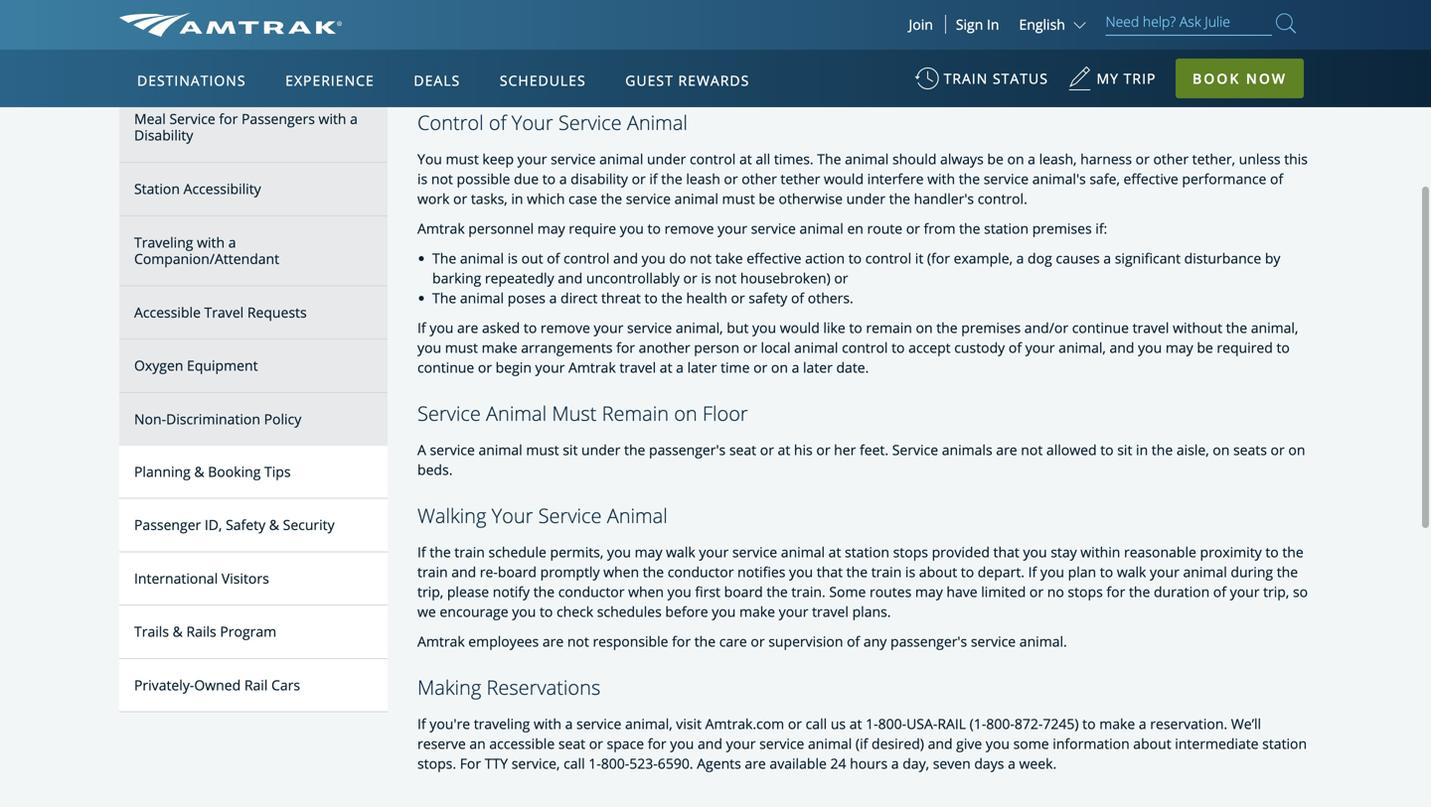 Task type: describe. For each thing, give the bounding box(es) containing it.
if right depart.
[[1028, 563, 1037, 582]]

interfere
[[867, 169, 924, 188]]

proximity
[[1200, 543, 1262, 562]]

(for
[[927, 249, 950, 268]]

1 horizontal spatial walk
[[1117, 563, 1146, 582]]

are down check
[[542, 633, 564, 651]]

your down threat
[[594, 318, 623, 337]]

effective inside the animal is out of control and you do not take effective action to control it (for example, a dog causes a significant disturbance by barking repeatedly and uncontrollably or is not housebroken) or the animal poses a direct threat to the health or safety of others.
[[747, 249, 801, 268]]

must up possible
[[446, 149, 479, 168]]

and up direct at the top of page
[[558, 269, 583, 288]]

threat
[[601, 289, 641, 307]]

brought
[[636, 17, 688, 36]]

personnel
[[468, 219, 534, 238]]

control down route
[[865, 249, 911, 268]]

without
[[1173, 318, 1222, 337]]

effective inside you must keep your service animal under control at all times. the animal should always be on a leash, harness or other tether, unless this is not possible due to a disability or if the leash or other tether would interfere with the service animal's safe, effective performance of work or tasks, in which case the service animal must be otherwise under the handler's control.
[[1123, 169, 1178, 188]]

companion/attendant
[[134, 250, 279, 268]]

provided
[[932, 543, 990, 562]]

your down and/or
[[1025, 338, 1055, 357]]

to up during
[[1265, 543, 1279, 562]]

booking
[[208, 462, 261, 481]]

search
[[867, 47, 910, 66]]

at inside if the train schedule permits, you may walk your service animal at station stops provided that you stay within reasonable proximity to the train and re-board promptly when the conductor notifies you that the train is about to depart. if you plan to walk your animal during the trip, please notify the conductor when you first board the train. some routes may have limited or no stops for the duration of your trip, so we encourage you to check schedules before you make your travel plans.
[[829, 543, 841, 562]]

1 vertical spatial board
[[724, 583, 763, 602]]

animal up disability
[[599, 149, 643, 168]]

significant
[[1115, 249, 1181, 268]]

accessible
[[489, 735, 555, 754]]

on down local
[[771, 358, 788, 377]]

or down do at the left of page
[[683, 269, 697, 288]]

causes
[[1056, 249, 1100, 268]]

amtrak down we
[[417, 633, 465, 651]]

1 vertical spatial your
[[492, 502, 533, 530]]

to left check
[[540, 603, 553, 622]]

a right causes
[[1103, 249, 1111, 268]]

may left have
[[915, 583, 943, 602]]

not down take
[[715, 269, 737, 288]]

feet.
[[860, 441, 889, 460]]

from
[[924, 219, 956, 238]]

or right care
[[751, 633, 765, 651]]

1 horizontal spatial *
[[515, 17, 522, 36]]

0 horizontal spatial police
[[432, 17, 474, 36]]

service up available
[[759, 735, 804, 754]]

like
[[823, 318, 845, 337]]

872-
[[1015, 715, 1043, 734]]

animal, up required
[[1251, 318, 1298, 337]]

aisle,
[[1176, 441, 1209, 460]]

& for booking
[[194, 462, 204, 481]]

walking
[[417, 502, 486, 530]]

if for the
[[417, 543, 426, 562]]

and/or
[[1024, 318, 1068, 337]]

may up schedules
[[635, 543, 662, 562]]

a down reservations
[[565, 715, 573, 734]]

1 vertical spatial conductor
[[558, 583, 625, 602]]

service up permits,
[[538, 502, 602, 530]]

her
[[834, 441, 856, 460]]

join button
[[897, 15, 946, 34]]

to down remain
[[892, 338, 905, 357]]

passenger's inside a service animal must sit under the passenger's seat or at his or her feet. service animals are not allowed to sit in the aisle, on seats or on beds.
[[649, 441, 726, 460]]

remove inside if you are asked to remove your service animal, but you would like to remain on the premises and/or continue travel without the animal, you must make arrangements for another person or local animal control to accept custody of your animal, and you may be required to continue or begin your amtrak travel at a later time or on a later date.
[[541, 318, 590, 337]]

barking
[[432, 269, 481, 288]]

experience button
[[277, 53, 382, 108]]

or up "status"
[[1023, 47, 1038, 66]]

to inside if you're traveling with a service animal, visit amtrak.com or call us at 1-800-usa-rail (1-800-872-7245) to make a reservation. we'll reserve an accessible seat or space for you and your service animal (if desired) and give you some information about intermediate station stops. for tty service, call 1-800-523-6590. agents are available 24 hours a day, seven days a week.
[[1082, 715, 1096, 734]]

or up others.
[[834, 269, 848, 288]]

contact
[[1121, 47, 1169, 66]]

disability
[[134, 126, 193, 145]]

make inside if the train schedule permits, you may walk your service animal at station stops provided that you stay within reasonable proximity to the train and re-board promptly when the conductor notifies you that the train is about to depart. if you plan to walk your animal during the trip, please notify the conductor when you first board the train. some routes may have limited or no stops for the duration of your trip, so we encourage you to check schedules before you make your travel plans.
[[739, 603, 775, 622]]

for inside if the train schedule permits, you may walk your service animal at station stops provided that you stay within reasonable proximity to the train and re-board promptly when the conductor notifies you that the train is about to depart. if you plan to walk your animal during the trip, please notify the conductor when you first board the train. some routes may have limited or no stops for the duration of your trip, so we encourage you to check schedules before you make your travel plans.
[[1106, 583, 1125, 602]]

your down "train."
[[779, 603, 808, 622]]

stops.
[[417, 755, 456, 774]]

1 vertical spatial animal
[[486, 400, 547, 427]]

service up a
[[417, 400, 481, 427]]

0 horizontal spatial by
[[753, 17, 768, 36]]

service inside a service animal must sit under the passenger's seat or at his or her feet. service animals are not allowed to sit in the aisle, on seats or on beds.
[[892, 441, 938, 460]]

control of your service animal
[[417, 109, 688, 136]]

than
[[567, 17, 597, 36]]

for inside if you are asked to remove your service animal, but you would like to remain on the premises and/or continue travel without the animal, you must make arrangements for another person or local animal control to accept custody of your animal, and you may be required to continue or begin your amtrak travel at a later time or on a later date.
[[616, 338, 635, 357]]

or right harness
[[1136, 149, 1150, 168]]

space
[[607, 735, 644, 754]]

animal up barking
[[460, 249, 504, 268]]

seat inside if you're traveling with a service animal, visit amtrak.com or call us at 1-800-usa-rail (1-800-872-7245) to make a reservation. we'll reserve an accessible seat or space for you and your service animal (if desired) and give you some information about intermediate station stops. for tty service, call 1-800-523-6590. agents are available 24 hours a day, seven days a week.
[[558, 735, 585, 754]]

some
[[1013, 735, 1049, 754]]

your up first
[[699, 543, 729, 562]]

police inside the * if the passenger or agency feels an exception needs to be made for search and rescue dogs or police dogs, contact the amtrak police department for assistance.
[[1249, 47, 1287, 66]]

tasks,
[[471, 189, 508, 208]]

must inside a service animal must sit under the passenger's seat or at his or her feet. service animals are not allowed to sit in the aisle, on seats or on beds.
[[526, 441, 559, 460]]

an inside if you're traveling with a service animal, visit amtrak.com or call us at 1-800-usa-rail (1-800-872-7245) to make a reservation. we'll reserve an accessible seat or space for you and your service animal (if desired) and give you some information about intermediate station stops. for tty service, call 1-800-523-6590. agents are available 24 hours a day, seven days a week.
[[469, 735, 486, 754]]

are inside a service animal must sit under the passenger's seat or at his or her feet. service animals are not allowed to sit in the aisle, on seats or on beds.
[[996, 441, 1017, 460]]

now
[[1246, 69, 1287, 88]]

book
[[1193, 69, 1241, 88]]

or inside if the train schedule permits, you may walk your service animal at station stops provided that you stay within reasonable proximity to the train and re-board promptly when the conductor notifies you that the train is about to depart. if you plan to walk your animal during the trip, please notify the conductor when you first board the train. some routes may have limited or no stops for the duration of your trip, so we encourage you to check schedules before you make your travel plans.
[[1029, 583, 1044, 602]]

2 vertical spatial animal
[[607, 502, 668, 530]]

animal inside if you're traveling with a service animal, visit amtrak.com or call us at 1-800-usa-rail (1-800-872-7245) to make a reservation. we'll reserve an accessible seat or space for you and your service animal (if desired) and give you some information about intermediate station stops. for tty service, call 1-800-523-6590. agents are available 24 hours a day, seven days a week.
[[808, 735, 852, 754]]

or left his
[[760, 441, 774, 460]]

to down 'uncontrollably' on the top of the page
[[644, 289, 658, 307]]

reservations
[[486, 674, 601, 702]]

2 horizontal spatial 800-
[[986, 715, 1015, 734]]

employees
[[468, 633, 539, 651]]

to right required
[[1276, 338, 1290, 357]]

1 vertical spatial that
[[817, 563, 843, 582]]

work
[[417, 189, 450, 208]]

dogs inside the * if the passenger or agency feels an exception needs to be made for search and rescue dogs or police dogs, contact the amtrak police department for assistance.
[[989, 47, 1020, 66]]

dog
[[1028, 249, 1052, 268]]

guest rewards
[[625, 71, 750, 90]]

book now
[[1193, 69, 1287, 88]]

with inside if you're traveling with a service animal, visit amtrak.com or call us at 1-800-usa-rail (1-800-872-7245) to make a reservation. we'll reserve an accessible seat or space for you and your service animal (if desired) and give you some information about intermediate station stops. for tty service, call 1-800-523-6590. agents are available 24 hours a day, seven days a week.
[[534, 715, 561, 734]]

would inside if you are asked to remove your service animal, but you would like to remain on the premises and/or continue travel without the animal, you must make arrangements for another person or local animal control to accept custody of your animal, and you may be required to continue or begin your amtrak travel at a later time or on a later date.
[[780, 318, 820, 337]]

privately-
[[134, 676, 194, 695]]

remain
[[866, 318, 912, 337]]

or left begin
[[478, 358, 492, 377]]

we
[[417, 603, 436, 622]]

1 vertical spatial when
[[628, 583, 664, 602]]

or left space
[[589, 735, 603, 754]]

in inside a service animal must sit under the passenger's seat or at his or her feet. service animals are not allowed to sit in the aisle, on seats or on beds.
[[1136, 441, 1148, 460]]

oxygen
[[134, 356, 183, 375]]

0 horizontal spatial travel
[[619, 358, 656, 377]]

or right seats
[[1271, 441, 1285, 460]]

not inside you must keep your service animal under control at all times. the animal should always be on a leash, harness or other tether, unless this is not possible due to a disability or if the leash or other tether would interfere with the service animal's safe, effective performance of work or tasks, in which case the service animal must be otherwise under the handler's control.
[[431, 169, 453, 188]]

at inside you must keep your service animal under control at all times. the animal should always be on a leash, harness or other tether, unless this is not possible due to a disability or if the leash or other tether would interfere with the service animal's safe, effective performance of work or tasks, in which case the service animal must be otherwise under the handler's control.
[[739, 149, 752, 168]]

your up take
[[718, 219, 747, 238]]

a down desired)
[[891, 755, 899, 774]]

for inside if you're traveling with a service animal, visit amtrak.com or call us at 1-800-usa-rail (1-800-872-7245) to make a reservation. we'll reserve an accessible seat or space for you and your service animal (if desired) and give you some information about intermediate station stops. for tty service, call 1-800-523-6590. agents are available 24 hours a day, seven days a week.
[[648, 735, 666, 754]]

must inside if you are asked to remove your service animal, but you would like to remain on the premises and/or continue travel without the animal, you must make arrangements for another person or local animal control to accept custody of your animal, and you may be required to continue or begin your amtrak travel at a later time or on a later date.
[[445, 338, 478, 357]]

must up amtrak personnel may require you to remove your service animal en route or from the station premises if: on the top of the page
[[722, 189, 755, 208]]

1 vertical spatial &
[[269, 516, 279, 535]]

control inside you must keep your service animal under control at all times. the animal should always be on a leash, harness or other tether, unless this is not possible due to a disability or if the leash or other tether would interfere with the service animal's safe, effective performance of work or tasks, in which case the service animal must be otherwise under the handler's control.
[[690, 149, 736, 168]]

0 horizontal spatial 800-
[[601, 755, 629, 774]]

guest
[[625, 71, 674, 90]]

2 vertical spatial the
[[432, 289, 456, 307]]

to right the "like"
[[849, 318, 862, 337]]

amtrak personnel may require you to remove your service animal en route or from the station premises if:
[[417, 219, 1107, 238]]

case
[[568, 189, 597, 208]]

a left reservation.
[[1139, 715, 1146, 734]]

for right made
[[844, 47, 863, 66]]

local
[[761, 338, 791, 357]]

to inside a service animal must sit under the passenger's seat or at his or her feet. service animals are not allowed to sit in the aisle, on seats or on beds.
[[1100, 441, 1114, 460]]

0 vertical spatial travel
[[1133, 318, 1169, 337]]

tips
[[264, 462, 291, 481]]

or down local
[[753, 358, 767, 377]]

and inside the * if the passenger or agency feels an exception needs to be made for search and rescue dogs or police dogs, contact the amtrak police department for assistance.
[[914, 47, 938, 66]]

or right his
[[816, 441, 830, 460]]

or up available
[[788, 715, 802, 734]]

0 vertical spatial board
[[498, 563, 537, 582]]

your down arrangements
[[535, 358, 565, 377]]

planning
[[134, 462, 191, 481]]

animal inside a service animal must sit under the passenger's seat or at his or her feet. service animals are not allowed to sit in the aisle, on seats or on beds.
[[478, 441, 522, 460]]

would inside you must keep your service animal under control at all times. the animal should always be on a leash, harness or other tether, unless this is not possible due to a disability or if the leash or other tether would interfere with the service animal's safe, effective performance of work or tasks, in which case the service animal must be otherwise under the handler's control.
[[824, 169, 864, 188]]

for down before
[[672, 633, 691, 651]]

premises inside if you are asked to remove your service animal, but you would like to remain on the premises and/or continue travel without the animal, you must make arrangements for another person or local animal control to accept custody of your animal, and you may be required to continue or begin your amtrak travel at a later time or on a later date.
[[961, 318, 1021, 337]]

to inside the * if the passenger or agency feels an exception needs to be made for search and rescue dogs or police dogs, contact the amtrak police department for assistance.
[[767, 47, 780, 66]]

1 vertical spatial call
[[564, 755, 585, 774]]

assistance.
[[522, 67, 593, 86]]

amtrak inside the * if the passenger or agency feels an exception needs to be made for search and rescue dogs or police dogs, contact the amtrak police department for assistance.
[[1198, 47, 1245, 66]]

to right 'asked'
[[524, 318, 537, 337]]

control down require
[[564, 249, 610, 268]]

of up keep
[[489, 109, 506, 136]]

of inside if you are asked to remove your service animal, but you would like to remain on the premises and/or continue travel without the animal, you must make arrangements for another person or local animal control to accept custody of your animal, and you may be required to continue or begin your amtrak travel at a later time or on a later date.
[[1009, 338, 1022, 357]]

about inside if the train schedule permits, you may walk your service animal at station stops provided that you stay within reasonable proximity to the train and re-board promptly when the conductor notifies you that the train is about to depart. if you plan to walk your animal during the trip, please notify the conductor when you first board the train. some routes may have limited or no stops for the duration of your trip, so we encourage you to check schedules before you make your travel plans.
[[919, 563, 957, 582]]

your down during
[[1230, 583, 1260, 602]]

service up control. at the right of page
[[984, 169, 1029, 188]]

a left 'date.'
[[792, 358, 799, 377]]

0 vertical spatial station
[[984, 219, 1029, 238]]

or down the but
[[743, 338, 757, 357]]

rail
[[938, 715, 966, 734]]

english
[[1019, 15, 1065, 34]]

required
[[1217, 338, 1273, 357]]

0 vertical spatial your
[[512, 109, 553, 136]]

0 vertical spatial walk
[[666, 543, 695, 562]]

if for you're
[[417, 715, 426, 734]]

and up agents in the bottom of the page
[[698, 735, 722, 754]]

0 vertical spatial that
[[993, 543, 1019, 562]]

passenger
[[134, 516, 201, 535]]

accept
[[908, 338, 951, 357]]

1 vertical spatial stops
[[1068, 583, 1103, 602]]

station accessibility link
[[119, 163, 388, 216]]

responsible
[[593, 633, 668, 651]]

for down passenger
[[500, 67, 519, 86]]

to down en
[[848, 249, 862, 268]]

allowed
[[1046, 441, 1097, 460]]

no
[[1047, 583, 1064, 602]]

on left floor
[[674, 400, 697, 427]]

or right leash
[[724, 169, 738, 188]]

animal down leash
[[674, 189, 718, 208]]

you inside the animal is out of control and you do not take effective action to control it (for example, a dog causes a significant disturbance by barking repeatedly and uncontrollably or is not housebroken) or the animal poses a direct threat to the health or safety of others.
[[642, 249, 666, 268]]

should
[[892, 149, 937, 168]]

rewards
[[678, 71, 750, 90]]

animal, up person
[[676, 318, 723, 337]]

traveling with a companion/attendant link
[[119, 216, 388, 287]]

amtrak inside if you are asked to remove your service animal, but you would like to remain on the premises and/or continue travel without the animal, you must make arrangements for another person or local animal control to accept custody of your animal, and you may be required to continue or begin your amtrak travel at a later time or on a later date.
[[568, 358, 616, 377]]

0 horizontal spatial 1-
[[589, 755, 601, 774]]

service left animal.
[[971, 633, 1016, 651]]

guest rewards button
[[617, 53, 758, 108]]

station inside if the train schedule permits, you may walk your service animal at station stops provided that you stay within reasonable proximity to the train and re-board promptly when the conductor notifies you that the train is about to depart. if you plan to walk your animal during the trip, please notify the conductor when you first board the train. some routes may have limited or no stops for the duration of your trip, so we encourage you to check schedules before you make your travel plans.
[[845, 543, 889, 562]]

0 vertical spatial conductor
[[668, 563, 734, 582]]

schedules
[[597, 603, 662, 622]]

and down the rail
[[928, 735, 953, 754]]

or left from
[[906, 219, 920, 238]]

your inside if you're traveling with a service animal, visit amtrak.com or call us at 1-800-usa-rail (1-800-872-7245) to make a reservation. we'll reserve an accessible seat or space for you and your service animal (if desired) and give you some information about intermediate station stops. for tty service, call 1-800-523-6590. agents are available 24 hours a day, seven days a week.
[[726, 735, 756, 754]]

service inside meal service for passengers with a disability
[[169, 109, 215, 128]]

2 later from the left
[[803, 358, 833, 377]]

service down assistance.
[[558, 109, 622, 136]]

and inside if the train schedule permits, you may walk your service animal at station stops provided that you stay within reasonable proximity to the train and re-board promptly when the conductor notifies you that the train is about to depart. if you plan to walk your animal during the trip, please notify the conductor when you first board the train. some routes may have limited or no stops for the duration of your trip, so we encourage you to check schedules before you make your travel plans.
[[451, 563, 476, 582]]

are inside if you are asked to remove your service animal, but you would like to remain on the premises and/or continue travel without the animal, you must make arrangements for another person or local animal control to accept custody of your animal, and you may be required to continue or begin your amtrak travel at a later time or on a later date.
[[457, 318, 478, 337]]

a left leash,
[[1028, 149, 1036, 168]]

7245)
[[1043, 715, 1079, 734]]

oxygen equipment link
[[119, 340, 388, 393]]

animal up "train."
[[781, 543, 825, 562]]

be up amtrak personnel may require you to remove your service animal en route or from the station premises if: on the top of the page
[[759, 189, 775, 208]]

be inside the * if the passenger or agency feels an exception needs to be made for search and rescue dogs or police dogs, contact the amtrak police department for assistance.
[[784, 47, 800, 66]]

destinations
[[137, 71, 246, 90]]

and up 'uncontrollably' on the top of the page
[[613, 249, 638, 268]]

be inside if you are asked to remove your service animal, but you would like to remain on the premises and/or continue travel without the animal, you must make arrangements for another person or local animal control to accept custody of your animal, and you may be required to continue or begin your amtrak travel at a later time or on a later date.
[[1197, 338, 1213, 357]]

accessible travel requests link
[[119, 287, 388, 340]]

0 vertical spatial animal
[[627, 109, 688, 136]]

beds.
[[417, 461, 453, 479]]

your inside you must keep your service animal under control at all times. the animal should always be on a leash, harness or other tether, unless this is not possible due to a disability or if the leash or other tether would interfere with the service animal's safe, effective performance of work or tasks, in which case the service animal must be otherwise under the handler's control.
[[517, 149, 547, 168]]

service up space
[[576, 715, 621, 734]]

animal up action
[[800, 219, 844, 238]]

on inside you must keep your service animal under control at all times. the animal should always be on a leash, harness or other tether, unless this is not possible due to a disability or if the leash or other tether would interfere with the service animal's safe, effective performance of work or tasks, in which case the service animal must be otherwise under the handler's control.
[[1007, 149, 1024, 168]]

leash
[[686, 169, 720, 188]]

train status
[[944, 69, 1048, 88]]

are inside if you're traveling with a service animal, visit amtrak.com or call us at 1-800-usa-rail (1-800-872-7245) to make a reservation. we'll reserve an accessible seat or space for you and your service animal (if desired) and give you some information about intermediate station stops. for tty service, call 1-800-523-6590. agents are available 24 hours a day, seven days a week.
[[745, 755, 766, 774]]

leash,
[[1039, 149, 1077, 168]]

is up the health
[[701, 269, 711, 288]]

or up the but
[[731, 289, 745, 307]]

on up accept
[[916, 318, 933, 337]]

to down the if
[[647, 219, 661, 238]]

planning & booking tips
[[134, 462, 291, 481]]

department
[[417, 67, 496, 86]]

of right out
[[547, 249, 560, 268]]

is inside you must keep your service animal under control at all times. the animal should always be on a leash, harness or other tether, unless this is not possible due to a disability or if the leash or other tether would interfere with the service animal's safe, effective performance of work or tasks, in which case the service animal must be otherwise under the handler's control.
[[417, 169, 428, 188]]

the inside the animal is out of control and you do not take effective action to control it (for example, a dog causes a significant disturbance by barking repeatedly and uncontrollably or is not housebroken) or the animal poses a direct threat to the health or safety of others.
[[661, 289, 683, 307]]

a right days
[[1008, 755, 1016, 774]]

seat inside a service animal must sit under the passenger's seat or at his or her feet. service animals are not allowed to sit in the aisle, on seats or on beds.
[[729, 441, 756, 460]]

police
[[1041, 47, 1080, 66]]

station
[[134, 179, 180, 198]]

example,
[[954, 249, 1013, 268]]

train
[[944, 69, 988, 88]]

encourage
[[440, 603, 508, 622]]

limited
[[981, 583, 1026, 602]]

animal up duration
[[1183, 563, 1227, 582]]

regions map image
[[193, 166, 670, 444]]

on right seats
[[1288, 441, 1305, 460]]

or right work
[[453, 189, 467, 208]]

an inside the * if the passenger or agency feels an exception needs to be made for search and rescue dogs or police dogs, contact the amtrak police department for assistance.
[[637, 47, 653, 66]]

your down reasonable
[[1150, 563, 1179, 582]]

rescue
[[942, 47, 985, 66]]



Task type: locate. For each thing, give the bounding box(es) containing it.
at down another
[[660, 358, 672, 377]]

of inside if the train schedule permits, you may walk your service animal at station stops provided that you stay within reasonable proximity to the train and re-board promptly when the conductor notifies you that the train is about to depart. if you plan to walk your animal during the trip, please notify the conductor when you first board the train. some routes may have limited or no stops for the duration of your trip, so we encourage you to check schedules before you make your travel plans.
[[1213, 583, 1226, 602]]

1 horizontal spatial would
[[824, 169, 864, 188]]

1 horizontal spatial about
[[1133, 735, 1171, 754]]

not left 'allowed' at the right
[[1021, 441, 1043, 460]]

the up barking
[[432, 249, 456, 268]]

0 vertical spatial stops
[[893, 543, 928, 562]]

if
[[649, 169, 658, 188]]

0 vertical spatial effective
[[1123, 169, 1178, 188]]

* inside the * if the passenger or agency feels an exception needs to be made for search and rescue dogs or police dogs, contact the amtrak police department for assistance.
[[417, 47, 425, 66]]

amtrak up made
[[797, 17, 844, 36]]

rail
[[244, 676, 268, 695]]

on right aisle,
[[1213, 441, 1230, 460]]

for down within on the right of page
[[1106, 583, 1125, 602]]

1 vertical spatial *
[[417, 47, 425, 66]]

1 horizontal spatial passenger's
[[890, 633, 967, 651]]

duration
[[1154, 583, 1210, 602]]

control.
[[978, 189, 1027, 208]]

plans.
[[852, 603, 891, 622]]

0 horizontal spatial conductor
[[558, 583, 625, 602]]

1 vertical spatial would
[[780, 318, 820, 337]]

to inside you must keep your service animal under control at all times. the animal should always be on a leash, harness or other tether, unless this is not possible due to a disability or if the leash or other tether would interfere with the service animal's safe, effective performance of work or tasks, in which case the service animal must be otherwise under the handler's control.
[[542, 169, 556, 188]]

continue
[[1072, 318, 1129, 337], [417, 358, 474, 377]]

is left out
[[508, 249, 518, 268]]

visitors
[[221, 569, 269, 588]]

by inside the animal is out of control and you do not take effective action to control it (for example, a dog causes a significant disturbance by barking repeatedly and uncontrollably or is not housebroken) or the animal poses a direct threat to the health or safety of others.
[[1265, 249, 1280, 268]]

if left 'asked'
[[417, 318, 426, 337]]

to right needs
[[767, 47, 780, 66]]

may down the which
[[537, 219, 565, 238]]

to up have
[[961, 563, 974, 582]]

later
[[687, 358, 717, 377], [803, 358, 833, 377]]

amtrak.com
[[705, 715, 784, 734]]

if you are asked to remove your service animal, but you would like to remain on the premises and/or continue travel without the animal, you must make arrangements for another person or local animal control to accept custody of your animal, and you may be required to continue or begin your amtrak travel at a later time or on a later date.
[[417, 318, 1298, 377]]

passenger's
[[649, 441, 726, 460], [890, 633, 967, 651]]

would up otherwise
[[824, 169, 864, 188]]

2 horizontal spatial &
[[269, 516, 279, 535]]

1 horizontal spatial &
[[194, 462, 204, 481]]

0 vertical spatial in
[[511, 189, 523, 208]]

search icon image
[[1276, 9, 1296, 37]]

0 vertical spatial would
[[824, 169, 864, 188]]

a left dog
[[1016, 249, 1024, 268]]

passenger's right any
[[890, 633, 967, 651]]

your up schedule
[[492, 502, 533, 530]]

control
[[690, 149, 736, 168], [564, 249, 610, 268], [865, 249, 911, 268], [842, 338, 888, 357]]

and inside if you are asked to remove your service animal, but you would like to remain on the premises and/or continue travel without the animal, you must make arrangements for another person or local animal control to accept custody of your animal, and you may be required to continue or begin your amtrak travel at a later time or on a later date.
[[1110, 338, 1134, 357]]

0 horizontal spatial under
[[581, 441, 620, 460]]

in left aisle,
[[1136, 441, 1148, 460]]

control
[[417, 109, 484, 136]]

make inside if you are asked to remove your service animal, but you would like to remain on the premises and/or continue travel without the animal, you must make arrangements for another person or local animal control to accept custody of your animal, and you may be required to continue or begin your amtrak travel at a later time or on a later date.
[[482, 338, 517, 357]]

would
[[824, 169, 864, 188], [780, 318, 820, 337]]

0 vertical spatial continue
[[1072, 318, 1129, 337]]

if inside if you're traveling with a service animal, visit amtrak.com or call us at 1-800-usa-rail (1-800-872-7245) to make a reservation. we'll reserve an accessible seat or space for you and your service animal (if desired) and give you some information about intermediate station stops. for tty service, call 1-800-523-6590. agents are available 24 hours a day, seven days a week.
[[417, 715, 426, 734]]

begin
[[496, 358, 532, 377]]

policy
[[264, 410, 301, 429]]

0 horizontal spatial about
[[919, 563, 957, 582]]

premises up custody
[[961, 318, 1021, 337]]

for left another
[[616, 338, 635, 357]]

1 horizontal spatial 800-
[[878, 715, 906, 734]]

desired)
[[872, 735, 924, 754]]

to down within on the right of page
[[1100, 563, 1113, 582]]

station
[[984, 219, 1029, 238], [845, 543, 889, 562], [1262, 735, 1307, 754]]

1 horizontal spatial sit
[[1117, 441, 1132, 460]]

do
[[669, 249, 686, 268]]

1 vertical spatial in
[[1136, 441, 1148, 460]]

making reservations
[[417, 674, 601, 702]]

1 horizontal spatial in
[[1136, 441, 1148, 460]]

animal down guest
[[627, 109, 688, 136]]

about inside if you're traveling with a service animal, visit amtrak.com or call us at 1-800-usa-rail (1-800-872-7245) to make a reservation. we'll reserve an accessible seat or space for you and your service animal (if desired) and give you some information about intermediate station stops. for tty service, call 1-800-523-6590. agents are available 24 hours a day, seven days a week.
[[1133, 735, 1171, 754]]

application
[[193, 166, 670, 444]]

(if
[[856, 735, 868, 754]]

call
[[806, 715, 827, 734], [564, 755, 585, 774]]

1 vertical spatial an
[[469, 735, 486, 754]]

if up deals
[[429, 47, 437, 66]]

sign in
[[956, 15, 999, 34]]

0 vertical spatial &
[[194, 462, 204, 481]]

with
[[319, 109, 346, 128], [927, 169, 955, 188], [197, 233, 225, 252], [534, 715, 561, 734]]

with right traveling at the top of the page
[[197, 233, 225, 252]]

for inside meal service for passengers with a disability
[[219, 109, 238, 128]]

animal inside if you are asked to remove your service animal, but you would like to remain on the premises and/or continue travel without the animal, you must make arrangements for another person or local animal control to accept custody of your animal, and you may be required to continue or begin your amtrak travel at a later time or on a later date.
[[794, 338, 838, 357]]

1 horizontal spatial effective
[[1123, 169, 1178, 188]]

1 vertical spatial the
[[432, 249, 456, 268]]

0 horizontal spatial make
[[482, 338, 517, 357]]

0 horizontal spatial sit
[[563, 441, 578, 460]]

to up information
[[1082, 715, 1096, 734]]

of inside you must keep your service animal under control at all times. the animal should always be on a leash, harness or other tether, unless this is not possible due to a disability or if the leash or other tether would interfere with the service animal's safe, effective performance of work or tasks, in which case the service animal must be otherwise under the handler's control.
[[1270, 169, 1283, 188]]

out
[[521, 249, 543, 268]]

his
[[794, 441, 813, 460]]

Please enter your search item search field
[[1106, 10, 1272, 36]]

meal service for passengers with a disability link
[[119, 93, 388, 163]]

2 horizontal spatial travel
[[1133, 318, 1169, 337]]

for up 523-
[[648, 735, 666, 754]]

amtrak down arrangements
[[568, 358, 616, 377]]

effective
[[1123, 169, 1178, 188], [747, 249, 801, 268]]

join
[[909, 15, 933, 34]]

service inside if you are asked to remove your service animal, but you would like to remain on the premises and/or continue travel without the animal, you must make arrangements for another person or local animal control to accept custody of your animal, and you may be required to continue or begin your amtrak travel at a later time or on a later date.
[[627, 318, 672, 337]]

1 vertical spatial passenger's
[[890, 633, 967, 651]]

harness
[[1080, 149, 1132, 168]]

under inside a service animal must sit under the passenger's seat or at his or her feet. service animals are not allowed to sit in the aisle, on seats or on beds.
[[581, 441, 620, 460]]

sign in button
[[956, 15, 999, 34]]

take
[[715, 249, 743, 268]]

that
[[993, 543, 1019, 562], [817, 563, 843, 582]]

1 vertical spatial by
[[1265, 249, 1280, 268]]

walking your service animal
[[417, 502, 668, 530]]

0 vertical spatial call
[[806, 715, 827, 734]]

if inside the * if the passenger or agency feels an exception needs to be made for search and rescue dogs or police dogs, contact the amtrak police department for assistance.
[[429, 47, 437, 66]]

or left the if
[[632, 169, 646, 188]]

2 trip, from the left
[[1263, 583, 1289, 602]]

2 vertical spatial travel
[[812, 603, 849, 622]]

2 vertical spatial station
[[1262, 735, 1307, 754]]

0 horizontal spatial train
[[417, 563, 448, 582]]

1 vertical spatial station
[[845, 543, 889, 562]]

police up now
[[1249, 47, 1287, 66]]

animal, up space
[[625, 715, 672, 734]]

and down department.
[[914, 47, 938, 66]]

0 vertical spatial an
[[637, 47, 653, 66]]

0 horizontal spatial would
[[780, 318, 820, 337]]

which
[[527, 189, 565, 208]]

police left dogs:
[[432, 17, 474, 36]]

experience
[[285, 71, 374, 90]]

passenger id, safety & security link
[[119, 499, 388, 553]]

1 horizontal spatial police
[[848, 17, 886, 36]]

during
[[1231, 563, 1273, 582]]

0 vertical spatial when
[[603, 563, 639, 582]]

it
[[915, 249, 923, 268]]

1 horizontal spatial an
[[637, 47, 653, 66]]

a inside meal service for passengers with a disability
[[350, 109, 358, 128]]

is down you
[[417, 169, 428, 188]]

1 vertical spatial under
[[846, 189, 885, 208]]

1 vertical spatial make
[[739, 603, 775, 622]]

passengers
[[241, 109, 315, 128]]

re-
[[480, 563, 498, 582]]

due
[[514, 169, 539, 188]]

service down 'destinations' popup button
[[169, 109, 215, 128]]

later left 'date.'
[[803, 358, 833, 377]]

program
[[220, 623, 276, 642]]

the up tether
[[817, 149, 841, 168]]

animal down the "like"
[[794, 338, 838, 357]]

may inside if you are asked to remove your service animal, but you would like to remain on the premises and/or continue travel without the animal, you must make arrangements for another person or local animal control to accept custody of your animal, and you may be required to continue or begin your amtrak travel at a later time or on a later date.
[[1166, 338, 1193, 357]]

service down otherwise
[[751, 219, 796, 238]]

if down 'walking'
[[417, 543, 426, 562]]

0 vertical spatial passenger's
[[649, 441, 726, 460]]

animal, down and/or
[[1059, 338, 1106, 357]]

service inside if the train schedule permits, you may walk your service animal at station stops provided that you stay within reasonable proximity to the train and re-board promptly when the conductor notifies you that the train is about to depart. if you plan to walk your animal during the trip, please notify the conductor when you first board the train. some routes may have limited or no stops for the duration of your trip, so we encourage you to check schedules before you make your travel plans.
[[732, 543, 777, 562]]

not down check
[[567, 633, 589, 651]]

notifies
[[737, 563, 786, 582]]

0 vertical spatial make
[[482, 338, 517, 357]]

1 vertical spatial continue
[[417, 358, 474, 377]]

action
[[805, 249, 845, 268]]

deals button
[[406, 53, 468, 108]]

a down experience popup button
[[350, 109, 358, 128]]

travel down another
[[619, 358, 656, 377]]

by right 'trains'
[[753, 17, 768, 36]]

destinations button
[[129, 53, 254, 108]]

with down experience
[[319, 109, 346, 128]]

some
[[829, 583, 866, 602]]

seat up service,
[[558, 735, 585, 754]]

security
[[283, 516, 335, 535]]

be left made
[[784, 47, 800, 66]]

person
[[694, 338, 739, 357]]

or up the "schedules"
[[536, 47, 550, 66]]

in inside you must keep your service animal under control at all times. the animal should always be on a leash, harness or other tether, unless this is not possible due to a disability or if the leash or other tether would interfere with the service animal's safe, effective performance of work or tasks, in which case the service animal must be otherwise under the handler's control.
[[511, 189, 523, 208]]

the inside you must keep your service animal under control at all times. the animal should always be on a leash, harness or other tether, unless this is not possible due to a disability or if the leash or other tether would interfere with the service animal's safe, effective performance of work or tasks, in which case the service animal must be otherwise under the handler's control.
[[817, 149, 841, 168]]

permits,
[[550, 543, 604, 562]]

depart.
[[978, 563, 1025, 582]]

0 horizontal spatial continue
[[417, 358, 474, 377]]

with inside meal service for passengers with a disability
[[319, 109, 346, 128]]

not inside a service animal must sit under the passenger's seat or at his or her feet. service animals are not allowed to sit in the aisle, on seats or on beds.
[[1021, 441, 1043, 460]]

1 horizontal spatial conductor
[[668, 563, 734, 582]]

amtrak down work
[[417, 219, 465, 238]]

under
[[647, 149, 686, 168], [846, 189, 885, 208], [581, 441, 620, 460]]

0 vertical spatial under
[[647, 149, 686, 168]]

1 vertical spatial other
[[742, 169, 777, 188]]

animal down barking
[[460, 289, 504, 307]]

a service animal must sit under the passenger's seat or at his or her feet. service animals are not allowed to sit in the aisle, on seats or on beds.
[[417, 441, 1305, 479]]

1 vertical spatial about
[[1133, 735, 1171, 754]]

with inside you must keep your service animal under control at all times. the animal should always be on a leash, harness or other tether, unless this is not possible due to a disability or if the leash or other tether would interfere with the service animal's safe, effective performance of work or tasks, in which case the service animal must be otherwise under the handler's control.
[[927, 169, 955, 188]]

travel left without
[[1133, 318, 1169, 337]]

visit
[[676, 715, 702, 734]]

animal, inside if you're traveling with a service animal, visit amtrak.com or call us at 1-800-usa-rail (1-800-872-7245) to make a reservation. we'll reserve an accessible seat or space for you and your service animal (if desired) and give you some information about intermediate station stops. for tty service, call 1-800-523-6590. agents are available 24 hours a day, seven days a week.
[[625, 715, 672, 734]]

sit down must
[[563, 441, 578, 460]]

service up disability
[[551, 149, 596, 168]]

remain
[[602, 400, 669, 427]]

animal's
[[1032, 169, 1086, 188]]

2 horizontal spatial police
[[1249, 47, 1287, 66]]

1 sit from the left
[[563, 441, 578, 460]]

banner containing join
[[0, 0, 1431, 459]]

2 horizontal spatial under
[[846, 189, 885, 208]]

disturbance
[[1184, 249, 1261, 268]]

call right service,
[[564, 755, 585, 774]]

1 horizontal spatial call
[[806, 715, 827, 734]]

so
[[1293, 583, 1308, 602]]

a down another
[[676, 358, 684, 377]]

your
[[512, 109, 553, 136], [492, 502, 533, 530]]

1 horizontal spatial by
[[1265, 249, 1280, 268]]

of left any
[[847, 633, 860, 651]]

& for rails
[[173, 623, 183, 642]]

0 horizontal spatial premises
[[961, 318, 1021, 337]]

at inside if you're traveling with a service animal, visit amtrak.com or call us at 1-800-usa-rail (1-800-872-7245) to make a reservation. we'll reserve an accessible seat or space for you and your service animal (if desired) and give you some information about intermediate station stops. for tty service, call 1-800-523-6590. agents are available 24 hours a day, seven days a week.
[[849, 715, 862, 734]]

if up reserve at the bottom
[[417, 715, 426, 734]]

1 vertical spatial remove
[[541, 318, 590, 337]]

uncontrollably
[[586, 269, 680, 288]]

if for you
[[417, 318, 426, 337]]

service inside a service animal must sit under the passenger's seat or at his or her feet. service animals are not allowed to sit in the aisle, on seats or on beds.
[[430, 441, 475, 460]]

1 horizontal spatial other
[[1153, 149, 1189, 168]]

equipment
[[187, 356, 258, 375]]

service down the if
[[626, 189, 671, 208]]

0 vertical spatial 1-
[[866, 715, 878, 734]]

at inside a service animal must sit under the passenger's seat or at his or her feet. service animals are not allowed to sit in the aisle, on seats or on beds.
[[778, 441, 790, 460]]

1 vertical spatial seat
[[558, 735, 585, 754]]

if the train schedule permits, you may walk your service animal at station stops provided that you stay within reasonable proximity to the train and re-board promptly when the conductor notifies you that the train is about to depart. if you plan to walk your animal during the trip, please notify the conductor when you first board the train. some routes may have limited or no stops for the duration of your trip, so we encourage you to check schedules before you make your travel plans.
[[417, 543, 1308, 622]]

application inside banner
[[193, 166, 670, 444]]

24
[[830, 755, 846, 774]]

the down barking
[[432, 289, 456, 307]]

service up another
[[627, 318, 672, 337]]

passenger
[[466, 47, 533, 66]]

1 vertical spatial dogs
[[989, 47, 1020, 66]]

your up due
[[517, 149, 547, 168]]

travel inside if the train schedule permits, you may walk your service animal at station stops provided that you stay within reasonable proximity to the train and re-board promptly when the conductor notifies you that the train is about to depart. if you plan to walk your animal during the trip, please notify the conductor when you first board the train. some routes may have limited or no stops for the duration of your trip, so we encourage you to check schedules before you make your travel plans.
[[812, 603, 849, 622]]

1 horizontal spatial dogs
[[989, 47, 1020, 66]]

1 horizontal spatial stops
[[1068, 583, 1103, 602]]

0 horizontal spatial remove
[[541, 318, 590, 337]]

dogs
[[601, 17, 632, 36], [989, 47, 1020, 66]]

train up we
[[417, 563, 448, 582]]

1 vertical spatial premises
[[961, 318, 1021, 337]]

0 horizontal spatial other
[[742, 169, 777, 188]]

1 horizontal spatial train
[[454, 543, 485, 562]]

on left 'trains'
[[691, 17, 708, 36]]

0 horizontal spatial trip,
[[417, 583, 443, 602]]

0 vertical spatial *
[[515, 17, 522, 36]]

1 horizontal spatial 1-
[[866, 715, 878, 734]]

accessibility
[[183, 179, 261, 198]]

at right us
[[849, 715, 862, 734]]

dogs up feels
[[601, 17, 632, 36]]

service
[[551, 149, 596, 168], [984, 169, 1029, 188], [626, 189, 671, 208], [751, 219, 796, 238], [627, 318, 672, 337], [430, 441, 475, 460], [732, 543, 777, 562], [971, 633, 1016, 651], [576, 715, 621, 734], [759, 735, 804, 754]]

2 horizontal spatial make
[[1099, 715, 1135, 734]]

or
[[536, 47, 550, 66], [1023, 47, 1038, 66], [1136, 149, 1150, 168], [632, 169, 646, 188], [724, 169, 738, 188], [453, 189, 467, 208], [906, 219, 920, 238], [683, 269, 697, 288], [834, 269, 848, 288], [731, 289, 745, 307], [743, 338, 757, 357], [478, 358, 492, 377], [753, 358, 767, 377], [760, 441, 774, 460], [816, 441, 830, 460], [1271, 441, 1285, 460], [1029, 583, 1044, 602], [751, 633, 765, 651], [788, 715, 802, 734], [589, 735, 603, 754]]

traveling
[[474, 715, 530, 734]]

secondary navigation
[[119, 0, 417, 799]]

*
[[515, 17, 522, 36], [417, 47, 425, 66]]

800- up some
[[986, 715, 1015, 734]]

feels
[[603, 47, 634, 66]]

make inside if you're traveling with a service animal, visit amtrak.com or call us at 1-800-usa-rail (1-800-872-7245) to make a reservation. we'll reserve an accessible seat or space for you and your service animal (if desired) and give you some information about intermediate station stops. for tty service, call 1-800-523-6590. agents are available 24 hours a day, seven days a week.
[[1099, 715, 1135, 734]]

at inside if you are asked to remove your service animal, but you would like to remain on the premises and/or continue travel without the animal, you must make arrangements for another person or local animal control to accept custody of your animal, and you may be required to continue or begin your amtrak travel at a later time or on a later date.
[[660, 358, 672, 377]]

my trip button
[[1068, 60, 1156, 108]]

meal
[[134, 109, 166, 128]]

0 vertical spatial dogs
[[601, 17, 632, 36]]

1 vertical spatial 1-
[[589, 755, 601, 774]]

arrangements
[[521, 338, 613, 357]]

animal up interfere
[[845, 149, 889, 168]]

a
[[350, 109, 358, 128], [1028, 149, 1036, 168], [559, 169, 567, 188], [228, 233, 236, 252], [1016, 249, 1024, 268], [1103, 249, 1111, 268], [549, 289, 557, 307], [676, 358, 684, 377], [792, 358, 799, 377], [565, 715, 573, 734], [1139, 715, 1146, 734], [891, 755, 899, 774], [1008, 755, 1016, 774]]

control inside if you are asked to remove your service animal, but you would like to remain on the premises and/or continue travel without the animal, you must make arrangements for another person or local animal control to accept custody of your animal, and you may be required to continue or begin your amtrak travel at a later time or on a later date.
[[842, 338, 888, 357]]

station right intermediate
[[1262, 735, 1307, 754]]

0 horizontal spatial later
[[687, 358, 717, 377]]

animal up schedules
[[607, 502, 668, 530]]

if inside if you are asked to remove your service animal, but you would like to remain on the premises and/or continue travel without the animal, you must make arrangements for another person or local animal control to accept custody of your animal, and you may be required to continue or begin your amtrak travel at a later time or on a later date.
[[417, 318, 426, 337]]

1 horizontal spatial travel
[[812, 603, 849, 622]]

station inside if you're traveling with a service animal, visit amtrak.com or call us at 1-800-usa-rail (1-800-872-7245) to make a reservation. we'll reserve an accessible seat or space for you and your service animal (if desired) and give you some information about intermediate station stops. for tty service, call 1-800-523-6590. agents are available 24 hours a day, seven days a week.
[[1262, 735, 1307, 754]]

in down due
[[511, 189, 523, 208]]

under up en
[[846, 189, 885, 208]]

promptly
[[540, 563, 600, 582]]

1 horizontal spatial remove
[[664, 219, 714, 238]]

is inside if the train schedule permits, you may walk your service animal at station stops provided that you stay within reasonable proximity to the train and re-board promptly when the conductor notifies you that the train is about to depart. if you plan to walk your animal during the trip, please notify the conductor when you first board the train. some routes may have limited or no stops for the duration of your trip, so we encourage you to check schedules before you make your travel plans.
[[905, 563, 915, 582]]

a inside traveling with a companion/attendant
[[228, 233, 236, 252]]

you
[[620, 219, 644, 238], [642, 249, 666, 268], [430, 318, 454, 337], [752, 318, 776, 337], [417, 338, 441, 357], [1138, 338, 1162, 357], [607, 543, 631, 562], [1023, 543, 1047, 562], [789, 563, 813, 582], [1040, 563, 1064, 582], [667, 583, 691, 602], [512, 603, 536, 622], [712, 603, 736, 622], [670, 735, 694, 754], [986, 735, 1010, 754]]

walk up first
[[666, 543, 695, 562]]

0 vertical spatial seat
[[729, 441, 756, 460]]

you must keep your service animal under control at all times. the animal should always be on a leash, harness or other tether, unless this is not possible due to a disability or if the leash or other tether would interfere with the service animal's safe, effective performance of work or tasks, in which case the service animal must be otherwise under the handler's control.
[[417, 149, 1308, 208]]

0 horizontal spatial walk
[[666, 543, 695, 562]]

an up for
[[469, 735, 486, 754]]

please
[[447, 583, 489, 602]]

1 later from the left
[[687, 358, 717, 377]]

not right do at the left of page
[[690, 249, 712, 268]]

and up please at bottom
[[451, 563, 476, 582]]

with inside traveling with a companion/attendant
[[197, 233, 225, 252]]

book now button
[[1176, 59, 1304, 98]]

1 horizontal spatial continue
[[1072, 318, 1129, 337]]

stay
[[1051, 543, 1077, 562]]

trains
[[712, 17, 749, 36]]

stops down plan
[[1068, 583, 1103, 602]]

1 trip, from the left
[[417, 583, 443, 602]]

0 horizontal spatial stops
[[893, 543, 928, 562]]

service up notifies
[[732, 543, 777, 562]]

1 horizontal spatial board
[[724, 583, 763, 602]]

0 vertical spatial remove
[[664, 219, 714, 238]]

1 horizontal spatial make
[[739, 603, 775, 622]]

2 sit from the left
[[1117, 441, 1132, 460]]

0 vertical spatial premises
[[1032, 219, 1092, 238]]

service
[[558, 109, 622, 136], [169, 109, 215, 128], [417, 400, 481, 427], [892, 441, 938, 460], [538, 502, 602, 530]]

seat down floor
[[729, 441, 756, 460]]

amtrak image
[[119, 13, 342, 37]]

1 horizontal spatial trip,
[[1263, 583, 1289, 602]]

banner
[[0, 0, 1431, 459]]

0 horizontal spatial an
[[469, 735, 486, 754]]

1 horizontal spatial under
[[647, 149, 686, 168]]

routes
[[870, 583, 912, 602]]

2 horizontal spatial train
[[871, 563, 902, 582]]



Task type: vqa. For each thing, say whether or not it's contained in the screenshot.
Passenger image
no



